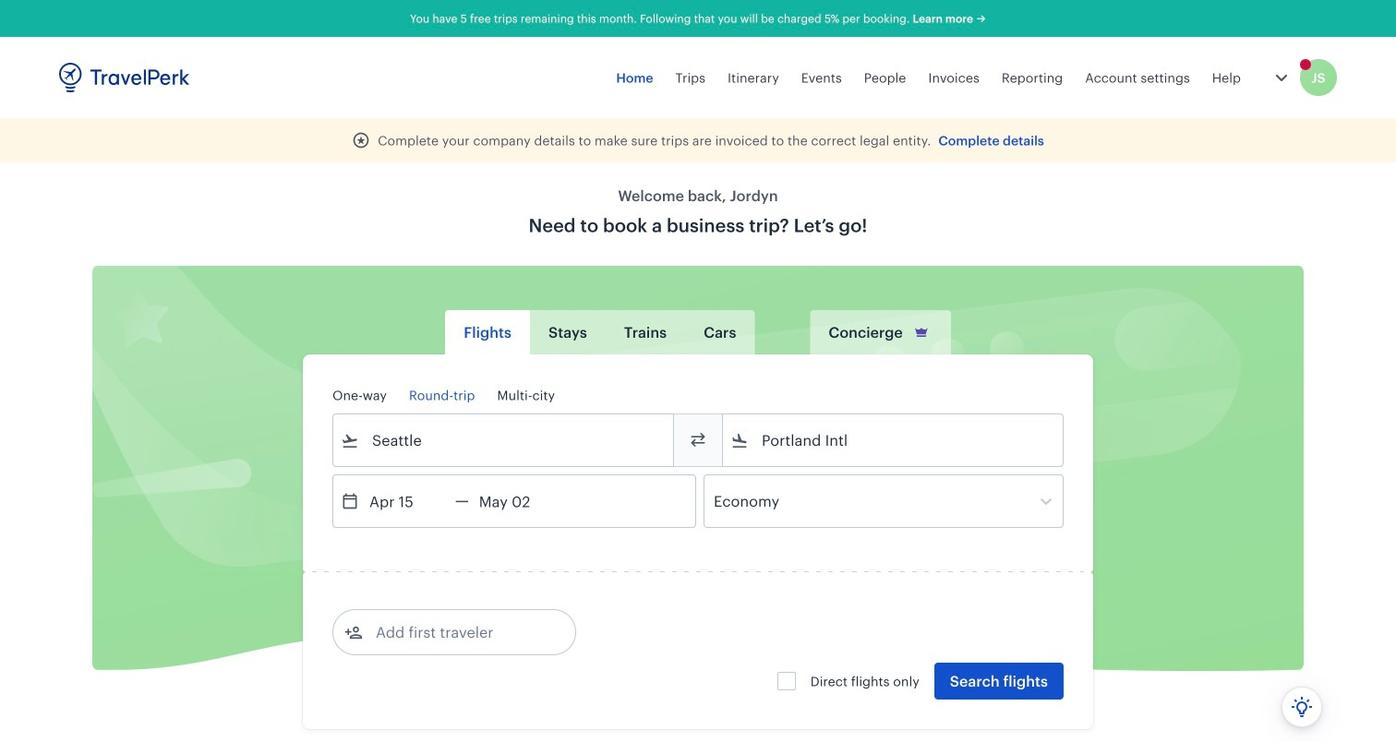 Task type: vqa. For each thing, say whether or not it's contained in the screenshot.
Alaska Airlines icon
no



Task type: locate. For each thing, give the bounding box(es) containing it.
Add first traveler search field
[[363, 618, 555, 647]]

To search field
[[749, 426, 1039, 455]]

Depart text field
[[359, 476, 455, 527]]

Return text field
[[469, 476, 565, 527]]

From search field
[[359, 426, 649, 455]]



